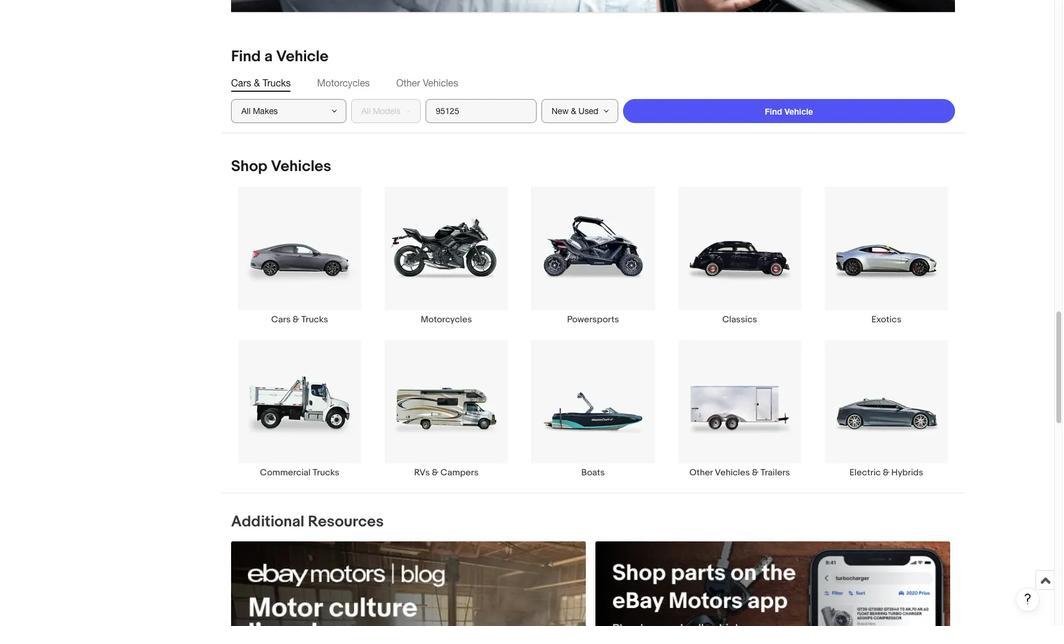 Task type: vqa. For each thing, say whether or not it's contained in the screenshot.
Check out the eBay Motors Blog text box
yes



Task type: locate. For each thing, give the bounding box(es) containing it.
none text field boost your ride with top tech
[[231, 0, 956, 13]]

1 horizontal spatial vehicle
[[785, 106, 814, 116]]

powersports
[[567, 314, 620, 325]]

boats
[[582, 467, 605, 479]]

0 horizontal spatial cars
[[231, 78, 251, 89]]

2 vertical spatial trucks
[[313, 467, 340, 479]]

1 horizontal spatial other
[[690, 467, 713, 479]]

0 vertical spatial find
[[231, 48, 261, 66]]

exotics link
[[814, 186, 961, 325]]

trucks
[[263, 78, 291, 89], [302, 314, 328, 325], [313, 467, 340, 479]]

other inside other vehicles & trailers link
[[690, 467, 713, 479]]

motorcycles link
[[373, 186, 520, 325]]

0 vertical spatial cars
[[231, 78, 251, 89]]

1 vertical spatial find
[[766, 106, 783, 116]]

vehicle
[[276, 48, 329, 66], [785, 106, 814, 116]]

other
[[396, 78, 421, 89], [690, 467, 713, 479]]

0 horizontal spatial motorcycles
[[317, 78, 370, 89]]

resources
[[308, 513, 384, 532]]

1 vertical spatial vehicle
[[785, 106, 814, 116]]

cars
[[231, 78, 251, 89], [271, 314, 291, 325]]

vehicles
[[423, 78, 458, 89], [271, 158, 332, 176], [715, 467, 751, 479]]

tab list
[[231, 77, 956, 90]]

cars & trucks link
[[226, 186, 373, 325]]

find inside button
[[766, 106, 783, 116]]

&
[[254, 78, 260, 89], [293, 314, 300, 325], [432, 467, 439, 479], [753, 467, 759, 479], [884, 467, 890, 479]]

a
[[264, 48, 273, 66]]

shop
[[231, 158, 268, 176]]

& for electric & hybrids link
[[884, 467, 890, 479]]

vehicles up zip code (required) 'text field'
[[423, 78, 458, 89]]

vehicles inside other vehicles & trailers link
[[715, 467, 751, 479]]

other vehicles & trailers link
[[667, 340, 814, 479]]

motorcycles
[[317, 78, 370, 89], [421, 314, 472, 325]]

0 vertical spatial other
[[396, 78, 421, 89]]

check out the ebay motors blog image
[[231, 542, 586, 627]]

0 horizontal spatial vehicles
[[271, 158, 332, 176]]

vehicles right shop
[[271, 158, 332, 176]]

0 horizontal spatial other
[[396, 78, 421, 89]]

1 vertical spatial vehicles
[[271, 158, 332, 176]]

ebay motors app image
[[596, 542, 951, 627]]

rvs
[[414, 467, 430, 479]]

1 vertical spatial cars
[[271, 314, 291, 325]]

vehicles for other vehicles
[[423, 78, 458, 89]]

exotics
[[872, 314, 902, 325]]

1 horizontal spatial vehicles
[[423, 78, 458, 89]]

find
[[231, 48, 261, 66], [766, 106, 783, 116]]

1 vertical spatial other
[[690, 467, 713, 479]]

None text field
[[231, 0, 956, 13], [231, 542, 586, 627], [596, 542, 951, 627]]

1 horizontal spatial cars
[[271, 314, 291, 325]]

1 horizontal spatial find
[[766, 106, 783, 116]]

vehicles left trailers
[[715, 467, 751, 479]]

2 horizontal spatial vehicles
[[715, 467, 751, 479]]

cars & trucks
[[231, 78, 291, 89], [271, 314, 328, 325]]

find a vehicle
[[231, 48, 329, 66]]

0 vertical spatial motorcycles
[[317, 78, 370, 89]]

1 vertical spatial motorcycles
[[421, 314, 472, 325]]

commercial trucks
[[260, 467, 340, 479]]

0 vertical spatial vehicles
[[423, 78, 458, 89]]

boost your ride with top tech image
[[231, 0, 956, 12]]

0 vertical spatial vehicle
[[276, 48, 329, 66]]

2 vertical spatial vehicles
[[715, 467, 751, 479]]

classics link
[[667, 186, 814, 325]]

powersports link
[[520, 186, 667, 325]]

1 vertical spatial cars & trucks
[[271, 314, 328, 325]]

1 horizontal spatial motorcycles
[[421, 314, 472, 325]]

0 horizontal spatial find
[[231, 48, 261, 66]]

vehicle inside button
[[785, 106, 814, 116]]

trailers
[[761, 467, 791, 479]]

commercial trucks link
[[226, 340, 373, 479]]

find vehicle button
[[624, 99, 956, 123]]

rvs & campers
[[414, 467, 479, 479]]

1 vertical spatial trucks
[[302, 314, 328, 325]]



Task type: describe. For each thing, give the bounding box(es) containing it.
help, opens dialogs image
[[1022, 594, 1034, 606]]

other for other vehicles & trailers
[[690, 467, 713, 479]]

trucks inside cars & trucks link
[[302, 314, 328, 325]]

0 vertical spatial cars & trucks
[[231, 78, 291, 89]]

0 horizontal spatial vehicle
[[276, 48, 329, 66]]

& for the rvs & campers link on the left bottom of the page
[[432, 467, 439, 479]]

electric & hybrids
[[850, 467, 924, 479]]

tab list containing cars & trucks
[[231, 77, 956, 90]]

commercial
[[260, 467, 311, 479]]

find for find a vehicle
[[231, 48, 261, 66]]

& for cars & trucks link at left
[[293, 314, 300, 325]]

hybrids
[[892, 467, 924, 479]]

shop vehicles
[[231, 158, 332, 176]]

electric
[[850, 467, 882, 479]]

vehicles for shop vehicles
[[271, 158, 332, 176]]

other vehicles & trailers
[[690, 467, 791, 479]]

electric & hybrids link
[[814, 340, 961, 479]]

none text field check out the ebay motors blog
[[231, 542, 586, 627]]

trucks inside commercial trucks link
[[313, 467, 340, 479]]

rvs & campers link
[[373, 340, 520, 479]]

ZIP Code (Required) text field
[[426, 99, 537, 123]]

other for other vehicles
[[396, 78, 421, 89]]

other vehicles
[[396, 78, 458, 89]]

vehicles for other vehicles & trailers
[[715, 467, 751, 479]]

0 vertical spatial trucks
[[263, 78, 291, 89]]

find for find vehicle
[[766, 106, 783, 116]]

campers
[[441, 467, 479, 479]]

classics
[[723, 314, 758, 325]]

none text field ebay motors app
[[596, 542, 951, 627]]

additional resources
[[231, 513, 384, 532]]

additional
[[231, 513, 305, 532]]

boats link
[[520, 340, 667, 479]]

find vehicle
[[766, 106, 814, 116]]



